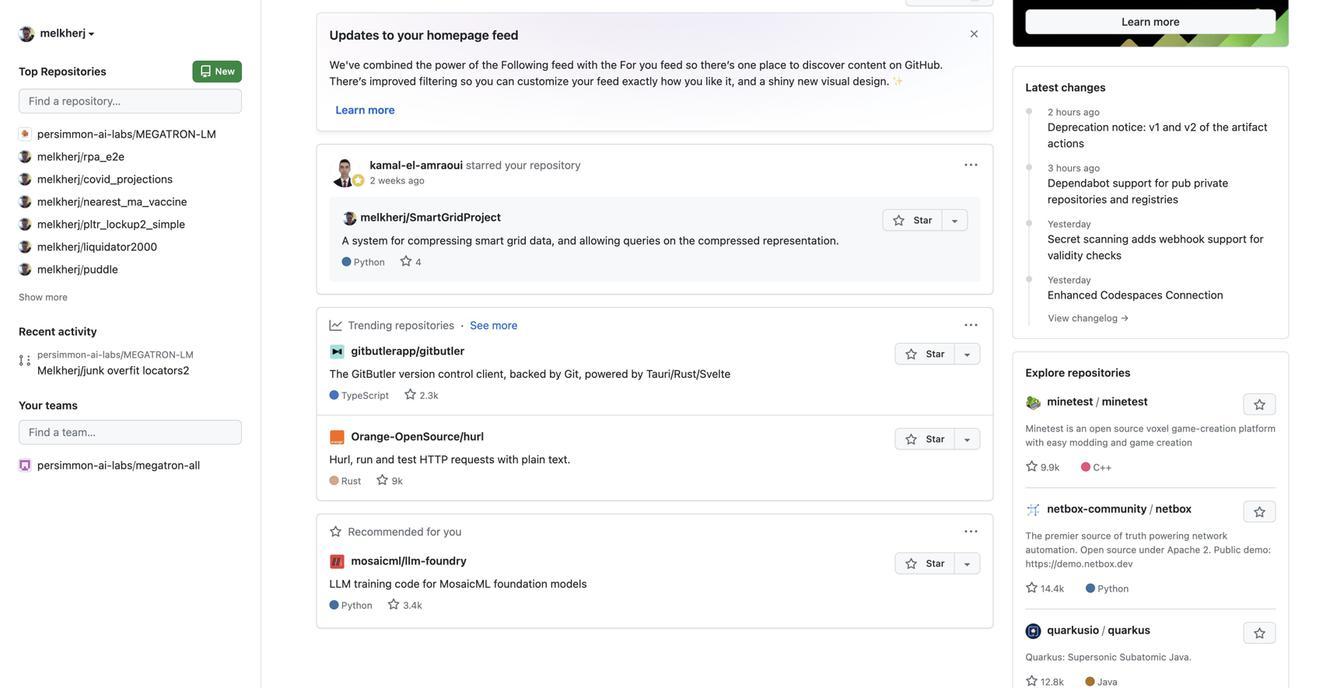 Task type: describe. For each thing, give the bounding box(es) containing it.
mosaicml/llm-foundry
[[351, 555, 467, 567]]

add this repository to a list image for the gitbutler version control client, backed by git, powered by tauri/rust/svelte
[[961, 348, 974, 361]]

x image
[[968, 28, 981, 40]]

covid_projections
[[83, 173, 173, 185]]

star button inside card content element
[[882, 209, 942, 231]]

python inside explore repositories navigation
[[1098, 584, 1129, 594]]

2 for 2 hours ago deprecation notice: v1 and v2 of the artifact actions
[[1048, 107, 1054, 118]]

repo details element for requests
[[329, 474, 571, 488]]

for inside yesterday secret scanning adds webhook support for validity checks
[[1250, 233, 1264, 246]]

allowing
[[580, 234, 620, 247]]

@melkherj profile image
[[342, 211, 357, 226]]

java.
[[1169, 652, 1192, 663]]

star image for minetest
[[1026, 461, 1038, 473]]

puddle
[[83, 263, 118, 276]]

codespaces
[[1101, 289, 1163, 302]]

voxel
[[1147, 423, 1169, 434]]

compressing
[[408, 234, 472, 247]]

exactly
[[622, 75, 658, 88]]

we've
[[329, 58, 360, 71]]

feed item heading menu image
[[965, 159, 977, 172]]

2 vertical spatial source
[[1107, 545, 1137, 556]]

star this repository image
[[1254, 507, 1266, 519]]

star this repository image for quarkusio / quarkus
[[1254, 628, 1266, 640]]

@netbox-community profile image
[[1026, 503, 1041, 518]]

@quarkusio profile image
[[1026, 624, 1041, 639]]

orange-opensource/hurl link
[[351, 429, 484, 445]]

/ for melkherj / rpa_e2e
[[80, 150, 83, 163]]

·
[[461, 319, 464, 332]]

melkherj for melkherj / nearest_ma_vaccine
[[37, 195, 80, 208]]

@kamal-el-amraoui profile image
[[329, 157, 361, 188]]

melkherj/smartgridproject
[[361, 211, 501, 224]]

nearest_ma_vaccine
[[83, 195, 187, 208]]

actions
[[1048, 137, 1084, 150]]

star for hurl, run and test http requests with plain text.
[[924, 434, 945, 445]]

the gitbutler version control client, backed by git, powered by tauri/rust/svelte
[[329, 368, 731, 381]]

star image inside button
[[905, 434, 917, 446]]

feed up how
[[661, 58, 683, 71]]

melkherj for melkherj / covid_projections
[[37, 173, 80, 185]]

0 vertical spatial creation
[[1200, 423, 1236, 434]]

card content element
[[329, 197, 981, 281]]

2 for 2 weeks ago
[[370, 175, 376, 186]]

dot fill image for enhanced codespaces connection
[[1023, 273, 1035, 286]]

1 vertical spatial source
[[1081, 531, 1111, 542]]

yesterday for secret
[[1048, 219, 1091, 230]]

homepage
[[427, 28, 489, 42]]

game
[[1130, 437, 1154, 448]]

of inside we've combined the power of the following feed with the for you feed so there's one place to discover content on github. there's improved filtering so you can customize your feed exactly how you like it, and a shiny new visual design. ✨
[[469, 58, 479, 71]]

python for 4
[[354, 257, 385, 267]]

melkherj / puddle
[[37, 263, 118, 276]]

1 horizontal spatial your
[[505, 159, 527, 172]]

backed
[[510, 368, 546, 381]]

/ for melkherj / puddle
[[80, 263, 83, 276]]

you left "like"
[[685, 75, 703, 88]]

opensource/hurl
[[395, 430, 484, 443]]

all
[[189, 459, 200, 472]]

0 horizontal spatial on
[[663, 234, 676, 247]]

git,
[[564, 368, 582, 381]]

repositories for trending repositories · see more
[[395, 319, 455, 332]]

draft pull request image
[[19, 354, 31, 367]]

melkherj for melkherj / rpa_e2e
[[37, 150, 80, 163]]

like
[[706, 75, 723, 88]]

shiny
[[768, 75, 795, 88]]

starred
[[466, 159, 502, 172]]

/ down find a repository… text field
[[133, 127, 136, 140]]

source inside minetest is an open source voxel game-creation platform with easy modding and game creation
[[1114, 423, 1144, 434]]

automation.
[[1026, 545, 1078, 556]]

0 horizontal spatial creation
[[1157, 437, 1193, 448]]

new link
[[193, 60, 242, 82]]

→
[[1121, 313, 1129, 324]]

megatron-
[[136, 127, 201, 140]]

secret scanning adds webhook support for validity checks link
[[1048, 231, 1276, 264]]

melkherj/smartgridproject link
[[361, 209, 501, 226]]

how
[[661, 75, 682, 88]]

persimmon- for persimmon-ai-labs / megatron-lm
[[37, 127, 98, 140]]

connection
[[1166, 289, 1223, 302]]

1 feed item heading menu image from the top
[[965, 319, 977, 332]]

one
[[738, 58, 756, 71]]

of inside the premier source of truth powering network automation. open source under apache 2. public demo: https://demo.netbox.dev
[[1114, 531, 1123, 542]]

persimmon-ai-labs/megatron-lm link
[[37, 348, 242, 362]]

add this repository to a list image for hurl, run and test http requests with plain text.
[[961, 434, 974, 446]]

4 link
[[400, 255, 422, 267]]

support inside yesterday secret scanning adds webhook support for validity checks
[[1208, 233, 1247, 246]]

visual
[[821, 75, 850, 88]]

trending
[[348, 319, 392, 332]]

updates
[[329, 28, 379, 42]]

puddle image
[[19, 263, 31, 276]]

platform
[[1239, 423, 1276, 434]]

game-
[[1172, 423, 1200, 434]]

kamal-
[[370, 159, 406, 172]]

/ for quarkusio / quarkus
[[1102, 624, 1105, 637]]

/ for melkherj / pltr_lockup2_simple
[[80, 218, 83, 230]]

melkherj/junk overfit locators2 link
[[37, 364, 189, 377]]

for up foundry
[[427, 525, 441, 538]]

with inside minetest is an open source voxel game-creation platform with easy modding and game creation
[[1026, 437, 1044, 448]]

foundry
[[426, 555, 467, 567]]

labs/megatron-
[[103, 349, 180, 360]]

Find a team… text field
[[19, 420, 242, 445]]

feed star image
[[352, 174, 364, 187]]

powered
[[585, 368, 628, 381]]

training
[[354, 577, 392, 590]]

explore repositories navigation
[[1012, 352, 1289, 688]]

notice:
[[1112, 121, 1146, 134]]

feed up following
[[492, 28, 519, 42]]

hurl,
[[329, 453, 353, 466]]

private
[[1194, 177, 1229, 190]]

feed left exactly
[[597, 75, 619, 88]]

an
[[1076, 423, 1087, 434]]

system
[[352, 234, 388, 247]]

c++
[[1093, 462, 1112, 473]]

melkherj / pltr_lockup2_simple
[[37, 218, 185, 230]]

overfit
[[107, 364, 140, 377]]

the for the gitbutler version control client, backed by git, powered by tauri/rust/svelte
[[329, 368, 349, 381]]

1 horizontal spatial learn
[[1122, 15, 1151, 28]]

1 by from the left
[[549, 368, 561, 381]]

netbox-community / netbox
[[1047, 503, 1192, 515]]

0 vertical spatial your
[[397, 28, 424, 42]]

melkherj for melkherj
[[40, 26, 86, 39]]

graph image
[[329, 319, 342, 332]]

2 by from the left
[[631, 368, 643, 381]]

9k link
[[376, 474, 403, 487]]

the up can
[[482, 58, 498, 71]]

Find a repository… text field
[[19, 89, 242, 113]]

@orange-opensource profile image
[[329, 430, 345, 445]]

melkherj / rpa_e2e
[[37, 150, 125, 163]]

minetest is an open source voxel game-creation platform with easy modding and game creation
[[1026, 423, 1276, 448]]

latest changes
[[1026, 81, 1106, 94]]

checks
[[1086, 249, 1122, 262]]

the left for
[[601, 58, 617, 71]]

registries
[[1132, 193, 1179, 206]]

0 horizontal spatial learn
[[336, 103, 365, 116]]

rpa_e2e image
[[19, 150, 31, 163]]

and right run
[[376, 453, 395, 466]]

quarkusio / quarkus
[[1047, 624, 1151, 637]]

compressed
[[698, 234, 760, 247]]

ai- for melkherj/junk
[[91, 349, 103, 360]]

0 horizontal spatial learn more
[[336, 103, 395, 116]]

9.9k
[[1038, 462, 1060, 473]]

ago for dependabot
[[1084, 163, 1100, 174]]

netbox-
[[1047, 503, 1088, 515]]

the for the premier source of truth powering network automation. open source under apache 2. public demo: https://demo.netbox.dev
[[1026, 531, 1042, 542]]

http
[[420, 453, 448, 466]]

hours for deprecation
[[1056, 107, 1081, 118]]

and inside minetest is an open source voxel game-creation platform with easy modding and game creation
[[1111, 437, 1127, 448]]

kamal-el-amraoui starred your repository
[[370, 159, 581, 172]]

dot fill image for dependabot support for pub private repositories and registries
[[1023, 161, 1035, 174]]

with inside we've combined the power of the following feed with the for you feed so there's one place to discover content on github. there's improved filtering so you can customize your feed exactly how you like it, and a shiny new visual design. ✨
[[577, 58, 598, 71]]

2 hours ago deprecation notice: v1 and v2 of the artifact actions
[[1048, 107, 1268, 150]]

you left can
[[475, 75, 493, 88]]

version
[[399, 368, 435, 381]]

on inside we've combined the power of the following feed with the for you feed so there's one place to discover content on github. there's improved filtering so you can customize your feed exactly how you like it, and a shiny new visual design. ✨
[[889, 58, 902, 71]]

star button for llm training code for mosaicml foundation models
[[895, 553, 954, 574]]

persimmon-ai-labs / megatron-lm
[[37, 127, 216, 140]]

view changelog →
[[1048, 313, 1129, 324]]

it,
[[725, 75, 735, 88]]

support inside 3 hours ago dependabot support for pub private repositories and registries
[[1113, 177, 1152, 190]]

your
[[19, 399, 43, 412]]

changes
[[1061, 81, 1106, 94]]

you up foundry
[[444, 525, 462, 538]]



Task type: locate. For each thing, give the bounding box(es) containing it.
repositories inside navigation
[[1068, 367, 1131, 379]]

14.4k
[[1038, 584, 1064, 594]]

@melkherj image
[[19, 26, 34, 42]]

activity
[[58, 325, 97, 338]]

/ up melkherj / liquidator2000 at the left top of page
[[80, 218, 83, 230]]

/ down find a team… text box
[[133, 459, 136, 472]]

yesterday enhanced codespaces connection
[[1048, 275, 1223, 302]]

Teams search field
[[19, 420, 242, 445]]

1 horizontal spatial creation
[[1200, 423, 1236, 434]]

repo rec icon image
[[329, 526, 342, 538]]

add this repository to a list image
[[949, 215, 961, 227], [961, 348, 974, 361], [961, 434, 974, 446], [961, 558, 974, 571]]

source up game
[[1114, 423, 1144, 434]]

1 vertical spatial labs
[[112, 459, 133, 472]]

2 weeks ago
[[370, 175, 425, 186]]

0 vertical spatial to
[[382, 28, 394, 42]]

ago for deprecation
[[1084, 107, 1100, 118]]

star button for the gitbutler version control client, backed by git, powered by tauri/rust/svelte
[[895, 343, 954, 365]]

python for 3.4k
[[341, 600, 372, 611]]

to up combined
[[382, 28, 394, 42]]

so down power
[[460, 75, 472, 88]]

trending repositories · see more
[[348, 319, 518, 332]]

support right webhook
[[1208, 233, 1247, 246]]

1 horizontal spatial with
[[577, 58, 598, 71]]

persimmon- up melkherj/junk at left
[[37, 349, 91, 360]]

3 persimmon- from the top
[[37, 459, 98, 472]]

0 vertical spatial star image
[[905, 434, 917, 446]]

is
[[1066, 423, 1074, 434]]

0 horizontal spatial minetest
[[1047, 395, 1093, 408]]

repository
[[530, 159, 581, 172]]

2.3k
[[420, 390, 439, 401]]

the inside the premier source of truth powering network automation. open source under apache 2. public demo: https://demo.netbox.dev
[[1026, 531, 1042, 542]]

for right webhook
[[1250, 233, 1264, 246]]

2 vertical spatial ago
[[408, 175, 425, 186]]

enhanced codespaces connection link
[[1048, 287, 1276, 303]]

yesterday
[[1048, 219, 1091, 230], [1048, 275, 1091, 286]]

melkherj for melkherj / liquidator2000
[[37, 240, 80, 253]]

4 dot fill image from the top
[[1023, 273, 1035, 286]]

grid
[[507, 234, 527, 247]]

0 vertical spatial on
[[889, 58, 902, 71]]

can
[[496, 75, 514, 88]]

melkherj for melkherj / pltr_lockup2_simple
[[37, 218, 80, 230]]

0 vertical spatial support
[[1113, 177, 1152, 190]]

persimmon- up melkherj / rpa_e2e
[[37, 127, 98, 140]]

with left for
[[577, 58, 598, 71]]

0 vertical spatial source
[[1114, 423, 1144, 434]]

yesterday inside yesterday secret scanning adds webhook support for validity checks
[[1048, 219, 1091, 230]]

design.
[[853, 75, 890, 88]]

1 horizontal spatial the
[[1026, 531, 1042, 542]]

creation left platform
[[1200, 423, 1236, 434]]

mosaicml
[[440, 577, 491, 590]]

enhanced
[[1048, 289, 1098, 302]]

repositories down dependabot
[[1048, 193, 1107, 206]]

python down https://demo.netbox.dev
[[1098, 584, 1129, 594]]

ago inside 3 hours ago dependabot support for pub private repositories and registries
[[1084, 163, 1100, 174]]

0 vertical spatial lm
[[201, 127, 216, 140]]

ai- up rpa_e2e
[[98, 127, 112, 140]]

view
[[1048, 313, 1069, 324]]

place
[[759, 58, 787, 71]]

2 vertical spatial repositories
[[1068, 367, 1131, 379]]

1 vertical spatial support
[[1208, 233, 1247, 246]]

1 yesterday from the top
[[1048, 219, 1091, 230]]

python
[[354, 257, 385, 267], [1098, 584, 1129, 594], [341, 600, 372, 611]]

star image
[[905, 434, 917, 446], [1026, 461, 1038, 473], [1026, 582, 1038, 594]]

for right "code"
[[423, 577, 437, 590]]

1 horizontal spatial lm
[[201, 127, 216, 140]]

2 horizontal spatial your
[[572, 75, 594, 88]]

models
[[551, 577, 587, 590]]

1 vertical spatial with
[[1026, 437, 1044, 448]]

persimmon- right megatron all icon
[[37, 459, 98, 472]]

1 vertical spatial to
[[790, 58, 800, 71]]

Top Repositories search field
[[19, 89, 242, 113]]

2 yesterday from the top
[[1048, 275, 1091, 286]]

0 vertical spatial of
[[469, 58, 479, 71]]

show more
[[19, 292, 68, 302]]

lm up locators2
[[180, 349, 194, 360]]

melkherj right nearest_ma_vaccine icon
[[37, 195, 80, 208]]

1 horizontal spatial on
[[889, 58, 902, 71]]

you up exactly
[[639, 58, 658, 71]]

hours for dependabot
[[1056, 163, 1081, 174]]

3
[[1048, 163, 1054, 174]]

by left git,
[[549, 368, 561, 381]]

show more button
[[19, 290, 242, 304]]

@mosaicml profile image
[[329, 554, 345, 570]]

0 horizontal spatial to
[[382, 28, 394, 42]]

1 vertical spatial on
[[663, 234, 676, 247]]

labs for megatron-
[[112, 459, 133, 472]]

1 vertical spatial lm
[[180, 349, 194, 360]]

and
[[738, 75, 757, 88], [1163, 121, 1182, 134], [1110, 193, 1129, 206], [558, 234, 577, 247], [1111, 437, 1127, 448], [376, 453, 395, 466]]

2 hours from the top
[[1056, 163, 1081, 174]]

your inside we've combined the power of the following feed with the for you feed so there's one place to discover content on github. there's improved filtering so you can customize your feed exactly how you like it, and a shiny new visual design. ✨
[[572, 75, 594, 88]]

@minetest profile image
[[1026, 395, 1041, 411]]

3.4k link
[[388, 598, 422, 611]]

1 hours from the top
[[1056, 107, 1081, 118]]

0 horizontal spatial the
[[329, 368, 349, 381]]

rpa_e2e
[[83, 150, 125, 163]]

on right queries
[[663, 234, 676, 247]]

following
[[501, 58, 549, 71]]

repositories up gitbutlerapp/gitbutler
[[395, 319, 455, 332]]

and inside 3 hours ago dependabot support for pub private repositories and registries
[[1110, 193, 1129, 206]]

2 vertical spatial of
[[1114, 531, 1123, 542]]

yesterday secret scanning adds webhook support for validity checks
[[1048, 219, 1264, 262]]

add this repository to a list image inside card content element
[[949, 215, 961, 227]]

1 dot fill image from the top
[[1023, 105, 1035, 118]]

and left game
[[1111, 437, 1127, 448]]

star inside card content element
[[911, 215, 932, 226]]

and right data,
[[558, 234, 577, 247]]

ai- up melkherj/junk overfit locators2 link
[[91, 349, 103, 360]]

1 vertical spatial creation
[[1157, 437, 1193, 448]]

star image for netbox-
[[1026, 582, 1038, 594]]

labs up rpa_e2e
[[112, 127, 133, 140]]

ai- for megatron-
[[98, 127, 112, 140]]

melkherj for melkherj / puddle
[[37, 263, 80, 276]]

ago up deprecation
[[1084, 107, 1100, 118]]

1 vertical spatial hours
[[1056, 163, 1081, 174]]

2 feed item heading menu image from the top
[[965, 526, 977, 538]]

gitbutlerapp/gitbutler link
[[351, 343, 465, 360]]

your right customize
[[572, 75, 594, 88]]

source down truth
[[1107, 545, 1137, 556]]

learn more link
[[1026, 9, 1276, 34], [336, 103, 395, 116]]

the
[[416, 58, 432, 71], [482, 58, 498, 71], [601, 58, 617, 71], [1213, 121, 1229, 134], [679, 234, 695, 247]]

hours right 3
[[1056, 163, 1081, 174]]

content
[[848, 58, 887, 71]]

ago inside 2 hours ago deprecation notice: v1 and v2 of the artifact actions
[[1084, 107, 1100, 118]]

the
[[329, 368, 349, 381], [1026, 531, 1042, 542]]

0 vertical spatial python
[[354, 257, 385, 267]]

/ left the "netbox"
[[1150, 503, 1153, 515]]

2 horizontal spatial with
[[1026, 437, 1044, 448]]

labs for megatron-
[[112, 127, 133, 140]]

locators2
[[143, 364, 189, 377]]

star this repository image
[[1254, 399, 1266, 412], [1254, 628, 1266, 640]]

labs down find a team… text box
[[112, 459, 133, 472]]

1 horizontal spatial to
[[790, 58, 800, 71]]

repositories for explore repositories
[[1068, 367, 1131, 379]]

ago up dependabot
[[1084, 163, 1100, 174]]

artifact
[[1232, 121, 1268, 134]]

/ down melkherj / rpa_e2e
[[80, 173, 83, 185]]

1 vertical spatial learn more
[[336, 103, 395, 116]]

to up shiny on the right of the page
[[790, 58, 800, 71]]

melkherj right @melkherj image
[[40, 26, 86, 39]]

lm inside persimmon-ai-labs/megatron-lm melkherj/junk overfit locators2
[[180, 349, 194, 360]]

with
[[577, 58, 598, 71], [1026, 437, 1044, 448], [498, 453, 519, 466]]

0 horizontal spatial learn more link
[[336, 103, 395, 116]]

megatron all image
[[19, 459, 31, 472]]

by
[[549, 368, 561, 381], [631, 368, 643, 381]]

0 vertical spatial with
[[577, 58, 598, 71]]

1 vertical spatial yesterday
[[1048, 275, 1091, 286]]

python down system
[[354, 257, 385, 267]]

foundation
[[494, 577, 548, 590]]

repo details element down the gitbutler version control client, backed by git, powered by tauri/rust/svelte
[[329, 389, 731, 403]]

/ up melkherj / puddle at top
[[80, 240, 83, 253]]

/ down the melkherj / covid_projections
[[80, 195, 83, 208]]

1 vertical spatial star this repository image
[[1254, 628, 1266, 640]]

/ left quarkus
[[1102, 624, 1105, 637]]

your up combined
[[397, 28, 424, 42]]

and inside 2 hours ago deprecation notice: v1 and v2 of the artifact actions
[[1163, 121, 1182, 134]]

1 labs from the top
[[112, 127, 133, 140]]

0 vertical spatial labs
[[112, 127, 133, 140]]

for inside 3 hours ago dependabot support for pub private repositories and registries
[[1155, 177, 1169, 190]]

0 vertical spatial ago
[[1084, 107, 1100, 118]]

0 vertical spatial ai-
[[98, 127, 112, 140]]

pltr_lockup2_simple image
[[19, 218, 31, 230]]

repo details element inside card content element
[[342, 255, 879, 269]]

1 horizontal spatial so
[[686, 58, 698, 71]]

1 horizontal spatial support
[[1208, 233, 1247, 246]]

the up automation.
[[1026, 531, 1042, 542]]

repo details element containing rust
[[329, 474, 571, 488]]

/ down melkherj / liquidator2000 at the left top of page
[[80, 263, 83, 276]]

0 vertical spatial feed item heading menu image
[[965, 319, 977, 332]]

persimmon- for persimmon-ai-labs / megatron-all
[[37, 459, 98, 472]]

0 horizontal spatial your
[[397, 28, 424, 42]]

0 horizontal spatial by
[[549, 368, 561, 381]]

new
[[798, 75, 818, 88]]

test
[[397, 453, 417, 466]]

/ up the open
[[1096, 395, 1099, 408]]

mosaicml/llm-
[[351, 555, 426, 567]]

more inside button
[[45, 292, 68, 302]]

the inside 2 hours ago deprecation notice: v1 and v2 of the artifact actions
[[1213, 121, 1229, 134]]

feed item heading menu image
[[965, 319, 977, 332], [965, 526, 977, 538]]

network
[[1192, 531, 1228, 542]]

melkherj up melkherj / puddle at top
[[37, 240, 80, 253]]

repo details element for backed
[[329, 389, 731, 403]]

1 vertical spatial python
[[1098, 584, 1129, 594]]

new
[[215, 66, 235, 76]]

0 vertical spatial learn more
[[1122, 15, 1180, 28]]

star for llm training code for mosaicml foundation models
[[924, 558, 945, 569]]

1 vertical spatial of
[[1200, 121, 1210, 134]]

star for the gitbutler version control client, backed by git, powered by tauri/rust/svelte
[[924, 348, 945, 359]]

creation down game-
[[1157, 437, 1193, 448]]

1 vertical spatial your
[[572, 75, 594, 88]]

melkherj right the pltr_lockup2_simple image
[[37, 218, 80, 230]]

the left compressed
[[679, 234, 695, 247]]

minetest
[[1047, 395, 1093, 408], [1102, 395, 1148, 408]]

recent activity
[[19, 325, 97, 338]]

0 vertical spatial learn
[[1122, 15, 1151, 28]]

for
[[620, 58, 636, 71]]

2 vertical spatial with
[[498, 453, 519, 466]]

2 right feed star "icon"
[[370, 175, 376, 186]]

open
[[1080, 545, 1104, 556]]

so left "there's"
[[686, 58, 698, 71]]

1 vertical spatial the
[[1026, 531, 1042, 542]]

0 vertical spatial so
[[686, 58, 698, 71]]

with down minetest
[[1026, 437, 1044, 448]]

0 vertical spatial repositories
[[1048, 193, 1107, 206]]

repositories up minetest / minetest
[[1068, 367, 1131, 379]]

1 vertical spatial learn
[[336, 103, 365, 116]]

star image
[[893, 215, 905, 227], [400, 255, 412, 267], [905, 348, 917, 361], [404, 389, 416, 401], [376, 474, 389, 487], [905, 558, 917, 571], [388, 598, 400, 611], [1026, 675, 1038, 688]]

add this repository to a list image for llm training code for mosaicml foundation models
[[961, 558, 974, 571]]

1 vertical spatial ago
[[1084, 163, 1100, 174]]

webhook
[[1159, 233, 1205, 246]]

megatron lm image
[[19, 128, 31, 140]]

1 vertical spatial so
[[460, 75, 472, 88]]

2 vertical spatial your
[[505, 159, 527, 172]]

for up 4 link
[[391, 234, 405, 247]]

0 horizontal spatial of
[[469, 58, 479, 71]]

python down training
[[341, 600, 372, 611]]

3 hours ago dependabot support for pub private repositories and registries
[[1048, 163, 1229, 206]]

see
[[470, 319, 489, 332]]

for inside card content element
[[391, 234, 405, 247]]

1 star this repository image from the top
[[1254, 399, 1266, 412]]

@gitbutlerapp profile image
[[329, 344, 345, 360]]

2 star this repository image from the top
[[1254, 628, 1266, 640]]

hours up deprecation
[[1056, 107, 1081, 118]]

quarkus
[[1108, 624, 1151, 637]]

persimmon- inside persimmon-ai-labs/megatron-lm melkherj/junk overfit locators2
[[37, 349, 91, 360]]

deprecation notice: v1 and v2 of the artifact actions link
[[1048, 119, 1276, 152]]

star
[[911, 215, 932, 226], [924, 348, 945, 359], [924, 434, 945, 445], [924, 558, 945, 569]]

1 horizontal spatial 2
[[1048, 107, 1054, 118]]

1 horizontal spatial of
[[1114, 531, 1123, 542]]

ai- down find a team… text box
[[98, 459, 112, 472]]

2 persimmon- from the top
[[37, 349, 91, 360]]

1 horizontal spatial minetest
[[1102, 395, 1148, 408]]

repositories
[[41, 65, 106, 78]]

1 horizontal spatial by
[[631, 368, 643, 381]]

2 vertical spatial persimmon-
[[37, 459, 98, 472]]

premier
[[1045, 531, 1079, 542]]

by right powered
[[631, 368, 643, 381]]

repo details element down the allowing
[[342, 255, 879, 269]]

2 vertical spatial ai-
[[98, 459, 112, 472]]

/ up the melkherj / covid_projections
[[80, 150, 83, 163]]

teams
[[45, 399, 78, 412]]

1 vertical spatial star image
[[1026, 461, 1038, 473]]

yesterday up secret
[[1048, 219, 1091, 230]]

open
[[1090, 423, 1112, 434]]

0 horizontal spatial with
[[498, 453, 519, 466]]

repo details element for foundation
[[329, 598, 587, 612]]

and left a in the right of the page
[[738, 75, 757, 88]]

hours inside 2 hours ago deprecation notice: v1 and v2 of the artifact actions
[[1056, 107, 1081, 118]]

scanning
[[1084, 233, 1129, 246]]

code
[[395, 577, 420, 590]]

hours inside 3 hours ago dependabot support for pub private repositories and registries
[[1056, 163, 1081, 174]]

2 minetest from the left
[[1102, 395, 1148, 408]]

subatomic
[[1120, 652, 1167, 663]]

melkherj right rpa_e2e image
[[37, 150, 80, 163]]

with left plain
[[498, 453, 519, 466]]

for up registries
[[1155, 177, 1169, 190]]

2 inside 2 hours ago deprecation notice: v1 and v2 of the artifact actions
[[1048, 107, 1054, 118]]

a system for compressing smart grid data, and allowing queries on the compressed representation.
[[342, 234, 839, 247]]

1 vertical spatial learn more link
[[336, 103, 395, 116]]

feed up customize
[[552, 58, 574, 71]]

2 labs from the top
[[112, 459, 133, 472]]

1 vertical spatial feed item heading menu image
[[965, 526, 977, 538]]

learn more inside 'link'
[[1122, 15, 1180, 28]]

v1
[[1149, 121, 1160, 134]]

of left truth
[[1114, 531, 1123, 542]]

weeks
[[378, 175, 406, 186]]

yesterday inside yesterday enhanced codespaces connection
[[1048, 275, 1091, 286]]

and right "v1"
[[1163, 121, 1182, 134]]

2 vertical spatial star image
[[1026, 582, 1038, 594]]

ago down kamal-el-amraoui link
[[408, 175, 425, 186]]

of right v2
[[1200, 121, 1210, 134]]

/ for melkherj / liquidator2000
[[80, 240, 83, 253]]

0 vertical spatial the
[[329, 368, 349, 381]]

see more link
[[470, 317, 518, 334]]

3 dot fill image from the top
[[1023, 217, 1035, 230]]

the left artifact
[[1213, 121, 1229, 134]]

1 vertical spatial repositories
[[395, 319, 455, 332]]

repo details element down the hurl, run and test http requests with plain text.
[[329, 474, 571, 488]]

of right power
[[469, 58, 479, 71]]

persimmon- for persimmon-ai-labs/megatron-lm melkherj/junk overfit locators2
[[37, 349, 91, 360]]

ai- for megatron-
[[98, 459, 112, 472]]

typescript
[[341, 390, 389, 401]]

pub
[[1172, 177, 1191, 190]]

0 vertical spatial hours
[[1056, 107, 1081, 118]]

and inside card content element
[[558, 234, 577, 247]]

representation.
[[763, 234, 839, 247]]

1 minetest from the left
[[1047, 395, 1093, 408]]

0 horizontal spatial 2
[[370, 175, 376, 186]]

2 horizontal spatial of
[[1200, 121, 1210, 134]]

0 vertical spatial persimmon-
[[37, 127, 98, 140]]

2.3k link
[[404, 389, 439, 401]]

supersonic
[[1068, 652, 1117, 663]]

0 vertical spatial star this repository image
[[1254, 399, 1266, 412]]

melkherj / covid_projections
[[37, 173, 173, 185]]

persimmon-ai-labs/megatron-lm melkherj/junk overfit locators2
[[37, 349, 194, 377]]

0 vertical spatial learn more link
[[1026, 9, 1276, 34]]

to inside we've combined the power of the following feed with the for you feed so there's one place to discover content on github. there's improved filtering so you can customize your feed exactly how you like it, and a shiny new visual design. ✨
[[790, 58, 800, 71]]

0 horizontal spatial so
[[460, 75, 472, 88]]

mosaicml/llm-foundry link
[[351, 553, 467, 569]]

1 vertical spatial ai-
[[91, 349, 103, 360]]

python inside card content element
[[354, 257, 385, 267]]

star button for hurl, run and test http requests with plain text.
[[895, 428, 954, 450]]

1 vertical spatial 2
[[370, 175, 376, 186]]

minetest up the is
[[1047, 395, 1093, 408]]

your right the 'starred'
[[505, 159, 527, 172]]

/ for minetest / minetest
[[1096, 395, 1099, 408]]

and left registries
[[1110, 193, 1129, 206]]

rust
[[341, 476, 361, 487]]

yesterday up enhanced
[[1048, 275, 1091, 286]]

1 vertical spatial persimmon-
[[37, 349, 91, 360]]

star this repository image for minetest / minetest
[[1254, 399, 1266, 412]]

0 vertical spatial yesterday
[[1048, 219, 1091, 230]]

deprecation
[[1048, 121, 1109, 134]]

minetest up the open
[[1102, 395, 1148, 408]]

2 vertical spatial python
[[341, 600, 372, 611]]

liquidator2000 image
[[19, 241, 31, 253]]

melkherj down melkherj / rpa_e2e
[[37, 173, 80, 185]]

repo details element
[[342, 255, 879, 269], [329, 389, 731, 403], [329, 474, 571, 488], [329, 598, 587, 612]]

explore repositories
[[1026, 367, 1131, 379]]

apache
[[1167, 545, 1201, 556]]

1 horizontal spatial learn more link
[[1026, 9, 1276, 34]]

and inside we've combined the power of the following feed with the for you feed so there's one place to discover content on github. there's improved filtering so you can customize your feed exactly how you like it, and a shiny new visual design. ✨
[[738, 75, 757, 88]]

dot fill image
[[1023, 105, 1035, 118], [1023, 161, 1035, 174], [1023, 217, 1035, 230], [1023, 273, 1035, 286]]

orange-
[[351, 430, 395, 443]]

support up registries
[[1113, 177, 1152, 190]]

latest
[[1026, 81, 1059, 94]]

repositories inside 3 hours ago dependabot support for pub private repositories and registries
[[1048, 193, 1107, 206]]

dot fill image for deprecation notice: v1 and v2 of the artifact actions
[[1023, 105, 1035, 118]]

0 horizontal spatial support
[[1113, 177, 1152, 190]]

melkherj up show more
[[37, 263, 80, 276]]

2 dot fill image from the top
[[1023, 161, 1035, 174]]

the down @gitbutlerapp profile image
[[329, 368, 349, 381]]

queries
[[623, 234, 661, 247]]

github.
[[905, 58, 943, 71]]

nearest_ma_vaccine image
[[19, 195, 31, 208]]

0 horizontal spatial lm
[[180, 349, 194, 360]]

secret
[[1048, 233, 1081, 246]]

2 down latest
[[1048, 107, 1054, 118]]

validity
[[1048, 249, 1083, 262]]

top
[[19, 65, 38, 78]]

persimmon-
[[37, 127, 98, 140], [37, 349, 91, 360], [37, 459, 98, 472]]

so
[[686, 58, 698, 71], [460, 75, 472, 88]]

0 vertical spatial 2
[[1048, 107, 1054, 118]]

yesterday for enhanced
[[1048, 275, 1091, 286]]

melkherj inside popup button
[[40, 26, 86, 39]]

source up 'open'
[[1081, 531, 1111, 542]]

1 persimmon- from the top
[[37, 127, 98, 140]]

of inside 2 hours ago deprecation notice: v1 and v2 of the artifact actions
[[1200, 121, 1210, 134]]

/ for melkherj / covid_projections
[[80, 173, 83, 185]]

the up the filtering
[[416, 58, 432, 71]]

powering
[[1149, 531, 1190, 542]]

/ for melkherj / nearest_ma_vaccine
[[80, 195, 83, 208]]

on up ✨
[[889, 58, 902, 71]]

ai- inside persimmon-ai-labs/megatron-lm melkherj/junk overfit locators2
[[91, 349, 103, 360]]

lm down the new link
[[201, 127, 216, 140]]

repo details element down llm training code for mosaicml foundation models
[[329, 598, 587, 612]]

the inside card content element
[[679, 234, 695, 247]]

1 horizontal spatial learn more
[[1122, 15, 1180, 28]]

covid_projections image
[[19, 173, 31, 185]]

repo details element containing typescript
[[329, 389, 731, 403]]

dot fill image for secret scanning adds webhook support for validity checks
[[1023, 217, 1035, 230]]

we've combined the power of the following feed with the for you feed so there's one place to discover content on github. there's improved filtering so you can customize your feed exactly how you like it, and a shiny new visual design. ✨
[[329, 58, 943, 88]]



Task type: vqa. For each thing, say whether or not it's contained in the screenshot.


